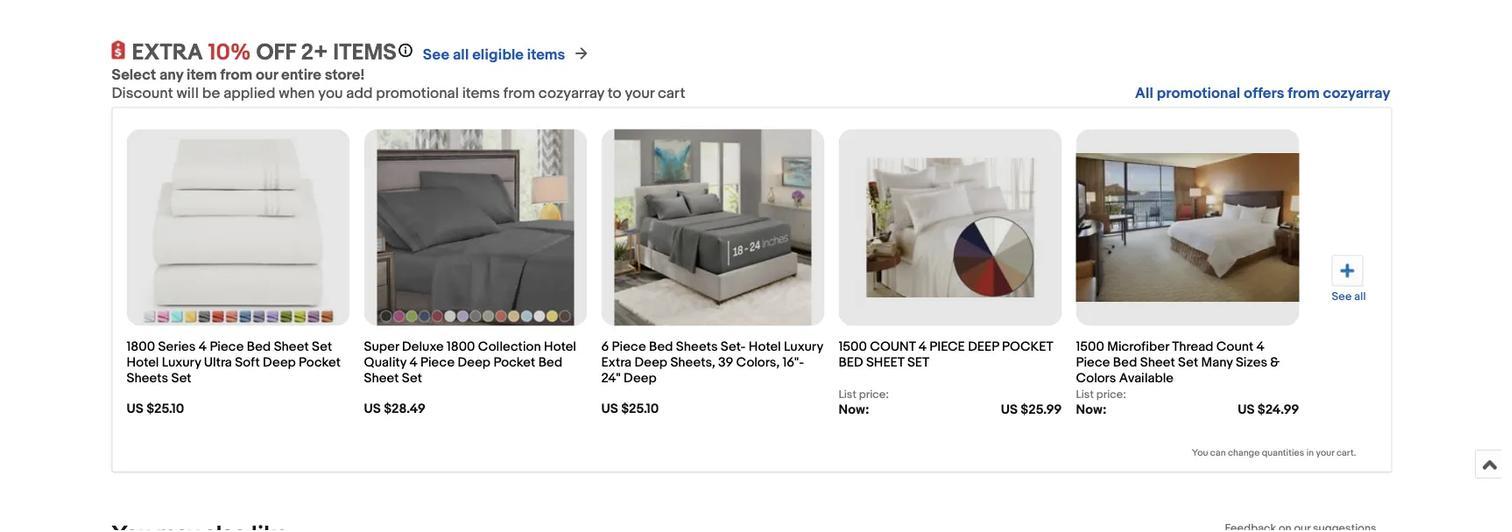 Task type: vqa. For each thing, say whether or not it's contained in the screenshot.
39
yes



Task type: describe. For each thing, give the bounding box(es) containing it.
all promotional offers from cozyarray link
[[1136, 85, 1391, 104]]

2 cozyarray from the left
[[1324, 85, 1391, 104]]

price: inside 1500 microfiber thread count 4 piece bed sheet set many sizes & colors available list price:
[[1097, 389, 1127, 403]]

us $25.10 for sheets
[[127, 402, 184, 418]]

set-
[[721, 340, 746, 356]]

soft
[[235, 356, 260, 372]]

6
[[602, 340, 609, 356]]

sizes
[[1236, 356, 1268, 372]]

us $24.99
[[1238, 403, 1300, 419]]

change
[[1228, 448, 1260, 460]]

1800 inside the 1800 series 4 piece bed sheet set hotel luxury ultra soft deep pocket sheets set
[[127, 340, 155, 356]]

1500 microfiber thread count 4 piece bed sheet set many sizes & colors available list price:
[[1076, 340, 1280, 403]]

add
[[346, 85, 373, 104]]

us for super deluxe 1800 collection hotel quality 4 piece deep pocket bed sheet set
[[364, 402, 381, 418]]

see for see all
[[1332, 291, 1352, 305]]

from for select
[[220, 67, 252, 85]]

items inside select any item from our entire store! discount will be applied when you add promotional items from cozyarray to your cart
[[462, 85, 500, 104]]

our
[[256, 67, 278, 85]]

sheet inside 1500 microfiber thread count 4 piece bed sheet set many sizes & colors available list price:
[[1141, 356, 1176, 372]]

bed inside the 1800 series 4 piece bed sheet set hotel luxury ultra soft deep pocket sheets set
[[247, 340, 271, 356]]

piece inside super deluxe 1800 collection hotel quality 4 piece deep pocket bed sheet set
[[421, 356, 455, 372]]

sheets,
[[671, 356, 716, 372]]

2 promotional from the left
[[1157, 85, 1241, 104]]

piece inside the 1800 series 4 piece bed sheet set hotel luxury ultra soft deep pocket sheets set
[[210, 340, 244, 356]]

16"-
[[783, 356, 804, 372]]

us $25.10 for 24"
[[602, 402, 659, 418]]

1500 for 1500 microfiber thread count 4 piece bed sheet set many sizes & colors available list price:
[[1076, 340, 1105, 356]]

in
[[1307, 448, 1314, 460]]

see all eligible items
[[423, 46, 565, 65]]

deep right extra
[[635, 356, 668, 372]]

you
[[318, 85, 343, 104]]

39
[[719, 356, 734, 372]]

1800 inside super deluxe 1800 collection hotel quality 4 piece deep pocket bed sheet set
[[447, 340, 475, 356]]

extra
[[602, 356, 632, 372]]

$25.99
[[1021, 403, 1062, 419]]

to
[[608, 85, 622, 104]]

quantities
[[1262, 448, 1305, 460]]

1 horizontal spatial your
[[1317, 448, 1335, 460]]

us for 1800 series 4 piece bed sheet set hotel luxury ultra soft deep pocket sheets set
[[127, 402, 144, 418]]

us $25.99
[[1001, 403, 1062, 419]]

luxury inside the 1800 series 4 piece bed sheet set hotel luxury ultra soft deep pocket sheets set
[[162, 356, 201, 372]]

set inside super deluxe 1800 collection hotel quality 4 piece deep pocket bed sheet set
[[402, 372, 422, 387]]

sheets inside the 1800 series 4 piece bed sheet set hotel luxury ultra soft deep pocket sheets set
[[127, 372, 168, 387]]

items
[[333, 40, 397, 67]]

1 horizontal spatial from
[[504, 85, 535, 104]]

sheet
[[867, 356, 905, 372]]

$24.99
[[1258, 403, 1300, 419]]

many
[[1202, 356, 1233, 372]]

set inside 1500 microfiber thread count 4 piece bed sheet set many sizes & colors available list price:
[[1179, 356, 1199, 372]]

2+
[[301, 40, 328, 67]]

4 inside 1500 microfiber thread count 4 piece bed sheet set many sizes & colors available list price:
[[1257, 340, 1265, 356]]

now: for 1500 count 4 piece deep pocket bed sheet set
[[839, 403, 870, 419]]

store!
[[325, 67, 365, 85]]

all
[[1136, 85, 1154, 104]]

sheets inside "6 piece bed sheets set- hotel luxury extra deep sheets, 39 colors, 16"- 24" deep"
[[676, 340, 718, 356]]

you
[[1192, 448, 1209, 460]]

cozyarray inside select any item from our entire store! discount will be applied when you add promotional items from cozyarray to your cart
[[539, 85, 605, 104]]

be
[[202, 85, 220, 104]]

your inside select any item from our entire store! discount will be applied when you add promotional items from cozyarray to your cart
[[625, 85, 655, 104]]

hotel inside "6 piece bed sheets set- hotel luxury extra deep sheets, 39 colors, 16"- 24" deep"
[[749, 340, 781, 356]]

will
[[176, 85, 199, 104]]

$25.10 for set
[[146, 402, 184, 418]]

piece inside "6 piece bed sheets set- hotel luxury extra deep sheets, 39 colors, 16"- 24" deep"
[[612, 340, 646, 356]]

6 piece bed sheets set- hotel luxury extra deep sheets, 39 colors, 16"- 24" deep link
[[602, 331, 825, 389]]

1500 count 4 piece deep pocket bed sheet set
[[839, 340, 1053, 372]]

4 inside super deluxe 1800 collection hotel quality 4 piece deep pocket bed sheet set
[[410, 356, 418, 372]]

1800 series 4 piece bed sheet set hotel luxury ultra soft deep pocket sheets set link
[[127, 331, 350, 389]]

quality
[[364, 356, 407, 372]]

applied
[[224, 85, 276, 104]]

deep inside the 1800 series 4 piece bed sheet set hotel luxury ultra soft deep pocket sheets set
[[263, 356, 296, 372]]

offers
[[1244, 85, 1285, 104]]

count
[[1217, 340, 1254, 356]]

you can change quantities in your cart.
[[1192, 448, 1357, 460]]

deluxe
[[402, 340, 444, 356]]

see all eligible items link
[[423, 46, 565, 65]]

deep right 24" on the left bottom
[[624, 372, 657, 387]]

hotel inside the 1800 series 4 piece bed sheet set hotel luxury ultra soft deep pocket sheets set
[[127, 356, 159, 372]]

6 piece bed sheets set- hotel luxury extra deep sheets, 39 colors, 16"- 24" deep
[[602, 340, 823, 387]]

can
[[1211, 448, 1226, 460]]

when
[[279, 85, 315, 104]]

from for all
[[1288, 85, 1320, 104]]

4 inside 1500 count 4 piece deep pocket bed sheet set
[[919, 340, 927, 356]]

1800 series 4 piece bed sheet set hotel luxury ultra soft deep pocket sheets set
[[127, 340, 341, 387]]

24"
[[602, 372, 621, 387]]

thread
[[1173, 340, 1214, 356]]

microfiber
[[1108, 340, 1170, 356]]

1 price: from the left
[[859, 389, 889, 403]]

collection
[[478, 340, 541, 356]]

bed inside "6 piece bed sheets set- hotel luxury extra deep sheets, 39 colors, 16"- 24" deep"
[[649, 340, 673, 356]]



Task type: locate. For each thing, give the bounding box(es) containing it.
list down bed
[[839, 389, 857, 403]]

2 pocket from the left
[[494, 356, 536, 372]]

1 horizontal spatial luxury
[[784, 340, 823, 356]]

0 horizontal spatial pocket
[[299, 356, 341, 372]]

us $25.10 down series
[[127, 402, 184, 418]]

2 1800 from the left
[[447, 340, 475, 356]]

1 horizontal spatial 1800
[[447, 340, 475, 356]]

off
[[256, 40, 296, 67]]

hotel inside super deluxe 1800 collection hotel quality 4 piece deep pocket bed sheet set
[[544, 340, 576, 356]]

deep inside super deluxe 1800 collection hotel quality 4 piece deep pocket bed sheet set
[[458, 356, 491, 372]]

2 list from the left
[[1076, 389, 1094, 403]]

1500 count 4 piece deep pocket bed sheet set link
[[839, 331, 1062, 389]]

piece inside 1500 microfiber thread count 4 piece bed sheet set many sizes & colors available list price:
[[1076, 356, 1111, 372]]

1 1500 from the left
[[839, 340, 867, 356]]

price:
[[859, 389, 889, 403], [1097, 389, 1127, 403]]

all for see all eligible items
[[453, 46, 469, 65]]

promotional right add
[[376, 85, 459, 104]]

0 horizontal spatial promotional
[[376, 85, 459, 104]]

see all
[[1332, 291, 1367, 305]]

now: down bed
[[839, 403, 870, 419]]

sheet inside super deluxe 1800 collection hotel quality 4 piece deep pocket bed sheet set
[[364, 372, 399, 387]]

select any item from our entire store! discount will be applied when you add promotional items from cozyarray to your cart
[[112, 67, 686, 104]]

1 list from the left
[[839, 389, 857, 403]]

list down colors
[[1076, 389, 1094, 403]]

4 right quality
[[410, 356, 418, 372]]

0 vertical spatial all
[[453, 46, 469, 65]]

1 horizontal spatial cozyarray
[[1324, 85, 1391, 104]]

0 horizontal spatial your
[[625, 85, 655, 104]]

bed
[[839, 356, 864, 372]]

4 left piece
[[919, 340, 927, 356]]

list price:
[[839, 389, 889, 403]]

1800
[[127, 340, 155, 356], [447, 340, 475, 356]]

1 us from the left
[[127, 402, 144, 418]]

0 horizontal spatial price:
[[859, 389, 889, 403]]

items down see all eligible items link
[[462, 85, 500, 104]]

your right 'in'
[[1317, 448, 1335, 460]]

1500 inside 1500 count 4 piece deep pocket bed sheet set
[[839, 340, 867, 356]]

deep
[[263, 356, 296, 372], [458, 356, 491, 372], [635, 356, 668, 372], [624, 372, 657, 387]]

super
[[364, 340, 399, 356]]

5 us from the left
[[1238, 403, 1255, 419]]

0 vertical spatial sheets
[[676, 340, 718, 356]]

0 horizontal spatial $25.10
[[146, 402, 184, 418]]

bed
[[247, 340, 271, 356], [649, 340, 673, 356], [539, 356, 563, 372], [1114, 356, 1138, 372]]

2 us from the left
[[364, 402, 381, 418]]

sheets
[[676, 340, 718, 356], [127, 372, 168, 387]]

piece
[[930, 340, 965, 356]]

deep right soft
[[263, 356, 296, 372]]

luxury left ultra
[[162, 356, 201, 372]]

1 horizontal spatial price:
[[1097, 389, 1127, 403]]

0 horizontal spatial sheet
[[274, 340, 309, 356]]

0 horizontal spatial now:
[[839, 403, 870, 419]]

10%
[[208, 40, 251, 67]]

items right eligible
[[527, 46, 565, 65]]

1 horizontal spatial hotel
[[544, 340, 576, 356]]

0 horizontal spatial luxury
[[162, 356, 201, 372]]

0 horizontal spatial see
[[423, 46, 450, 65]]

deep right deluxe
[[458, 356, 491, 372]]

luxury inside "6 piece bed sheets set- hotel luxury extra deep sheets, 39 colors, 16"- 24" deep"
[[784, 340, 823, 356]]

1 horizontal spatial sheet
[[364, 372, 399, 387]]

1 1800 from the left
[[127, 340, 155, 356]]

all
[[453, 46, 469, 65], [1355, 291, 1367, 305]]

all for see all
[[1355, 291, 1367, 305]]

1 horizontal spatial pocket
[[494, 356, 536, 372]]

extra
[[132, 40, 203, 67]]

4 us from the left
[[1001, 403, 1018, 419]]

hotel left ultra
[[127, 356, 159, 372]]

piece
[[210, 340, 244, 356], [612, 340, 646, 356], [421, 356, 455, 372], [1076, 356, 1111, 372]]

now:
[[839, 403, 870, 419], [1076, 403, 1107, 419]]

us for 6 piece bed sheets set- hotel luxury extra deep sheets, 39 colors, 16"- 24" deep
[[602, 402, 618, 418]]

from right offers
[[1288, 85, 1320, 104]]

sheets down series
[[127, 372, 168, 387]]

bed inside super deluxe 1800 collection hotel quality 4 piece deep pocket bed sheet set
[[539, 356, 563, 372]]

piece right series
[[210, 340, 244, 356]]

3 us from the left
[[602, 402, 618, 418]]

1 horizontal spatial sheets
[[676, 340, 718, 356]]

sheet inside the 1800 series 4 piece bed sheet set hotel luxury ultra soft deep pocket sheets set
[[274, 340, 309, 356]]

hotel left 6
[[544, 340, 576, 356]]

$25.10
[[146, 402, 184, 418], [621, 402, 659, 418]]

2 horizontal spatial from
[[1288, 85, 1320, 104]]

1 horizontal spatial items
[[527, 46, 565, 65]]

series
[[158, 340, 196, 356]]

1 vertical spatial items
[[462, 85, 500, 104]]

2 $25.10 from the left
[[621, 402, 659, 418]]

1 vertical spatial sheets
[[127, 372, 168, 387]]

1 horizontal spatial 1500
[[1076, 340, 1105, 356]]

1500 up colors
[[1076, 340, 1105, 356]]

piece left available
[[1076, 356, 1111, 372]]

1 horizontal spatial list
[[1076, 389, 1094, 403]]

sheet
[[274, 340, 309, 356], [1141, 356, 1176, 372], [364, 372, 399, 387]]

entire
[[281, 67, 322, 85]]

1 horizontal spatial now:
[[1076, 403, 1107, 419]]

2 1500 from the left
[[1076, 340, 1105, 356]]

items
[[527, 46, 565, 65], [462, 85, 500, 104]]

sheets left 39 at the bottom left of the page
[[676, 340, 718, 356]]

all promotional offers from cozyarray
[[1136, 85, 1391, 104]]

2 horizontal spatial sheet
[[1141, 356, 1176, 372]]

promotional right 'all'
[[1157, 85, 1241, 104]]

now: for 1500 microfiber thread count 4 piece bed sheet set many sizes & colors available
[[1076, 403, 1107, 419]]

1800 left series
[[127, 340, 155, 356]]

from left the our
[[220, 67, 252, 85]]

1 now: from the left
[[839, 403, 870, 419]]

colors,
[[737, 356, 780, 372]]

0 horizontal spatial sheets
[[127, 372, 168, 387]]

deep
[[968, 340, 999, 356]]

0 horizontal spatial items
[[462, 85, 500, 104]]

0 horizontal spatial all
[[453, 46, 469, 65]]

list inside 1500 microfiber thread count 4 piece bed sheet set many sizes & colors available list price:
[[1076, 389, 1094, 403]]

super deluxe 1800 collection hotel quality 4 piece deep pocket bed sheet set link
[[364, 331, 588, 389]]

cozyarray
[[539, 85, 605, 104], [1324, 85, 1391, 104]]

bed inside 1500 microfiber thread count 4 piece bed sheet set many sizes & colors available list price:
[[1114, 356, 1138, 372]]

&
[[1271, 356, 1280, 372]]

set
[[908, 356, 930, 372]]

luxury right colors,
[[784, 340, 823, 356]]

ultra
[[204, 356, 232, 372]]

cart
[[658, 85, 686, 104]]

2 us $25.10 from the left
[[602, 402, 659, 418]]

$25.10 down series
[[146, 402, 184, 418]]

piece right quality
[[421, 356, 455, 372]]

1500 inside 1500 microfiber thread count 4 piece bed sheet set many sizes & colors available list price:
[[1076, 340, 1105, 356]]

your right to
[[625, 85, 655, 104]]

1800 right deluxe
[[447, 340, 475, 356]]

0 horizontal spatial cozyarray
[[539, 85, 605, 104]]

us $28.49
[[364, 402, 426, 418]]

1 horizontal spatial $25.10
[[621, 402, 659, 418]]

colors
[[1076, 372, 1117, 387]]

1 vertical spatial all
[[1355, 291, 1367, 305]]

2 price: from the left
[[1097, 389, 1127, 403]]

2 now: from the left
[[1076, 403, 1107, 419]]

from down eligible
[[504, 85, 535, 104]]

hotel
[[544, 340, 576, 356], [749, 340, 781, 356], [127, 356, 159, 372]]

count
[[870, 340, 916, 356]]

price: down colors
[[1097, 389, 1127, 403]]

cart.
[[1337, 448, 1357, 460]]

pocket inside the 1800 series 4 piece bed sheet set hotel luxury ultra soft deep pocket sheets set
[[299, 356, 341, 372]]

1500 left count
[[839, 340, 867, 356]]

now: down colors
[[1076, 403, 1107, 419]]

$25.10 down extra
[[621, 402, 659, 418]]

0 vertical spatial see
[[423, 46, 450, 65]]

discount
[[112, 85, 173, 104]]

1 horizontal spatial all
[[1355, 291, 1367, 305]]

1 us $25.10 from the left
[[127, 402, 184, 418]]

pocket
[[299, 356, 341, 372], [494, 356, 536, 372]]

see
[[423, 46, 450, 65], [1332, 291, 1352, 305]]

1 promotional from the left
[[376, 85, 459, 104]]

select
[[112, 67, 156, 85]]

set left super
[[312, 340, 332, 356]]

set
[[312, 340, 332, 356], [1179, 356, 1199, 372], [171, 372, 192, 387], [402, 372, 422, 387]]

0 horizontal spatial 1500
[[839, 340, 867, 356]]

pocket inside super deluxe 1800 collection hotel quality 4 piece deep pocket bed sheet set
[[494, 356, 536, 372]]

1 horizontal spatial see
[[1332, 291, 1352, 305]]

0 horizontal spatial from
[[220, 67, 252, 85]]

0 horizontal spatial 1800
[[127, 340, 155, 356]]

eligible
[[472, 46, 524, 65]]

piece right 6
[[612, 340, 646, 356]]

1 horizontal spatial promotional
[[1157, 85, 1241, 104]]

from
[[220, 67, 252, 85], [504, 85, 535, 104], [1288, 85, 1320, 104]]

4
[[199, 340, 207, 356], [919, 340, 927, 356], [1257, 340, 1265, 356], [410, 356, 418, 372]]

0 horizontal spatial us $25.10
[[127, 402, 184, 418]]

0 vertical spatial items
[[527, 46, 565, 65]]

set left many
[[1179, 356, 1199, 372]]

0 horizontal spatial list
[[839, 389, 857, 403]]

set down series
[[171, 372, 192, 387]]

pocket
[[1002, 340, 1053, 356]]

0 vertical spatial your
[[625, 85, 655, 104]]

4 left &
[[1257, 340, 1265, 356]]

see for see all eligible items
[[423, 46, 450, 65]]

4 right series
[[199, 340, 207, 356]]

2 horizontal spatial hotel
[[749, 340, 781, 356]]

available
[[1120, 372, 1174, 387]]

luxury
[[784, 340, 823, 356], [162, 356, 201, 372]]

promotional inside select any item from our entire store! discount will be applied when you add promotional items from cozyarray to your cart
[[376, 85, 459, 104]]

1500 microfiber thread count 4 piece bed sheet set many sizes & colors available link
[[1076, 331, 1300, 389]]

0 horizontal spatial hotel
[[127, 356, 159, 372]]

list
[[839, 389, 857, 403], [1076, 389, 1094, 403]]

$25.10 for deep
[[621, 402, 659, 418]]

$28.49
[[384, 402, 426, 418]]

us $25.10 down 24" on the left bottom
[[602, 402, 659, 418]]

price: down sheet
[[859, 389, 889, 403]]

us
[[127, 402, 144, 418], [364, 402, 381, 418], [602, 402, 618, 418], [1001, 403, 1018, 419], [1238, 403, 1255, 419]]

any
[[159, 67, 183, 85]]

1 pocket from the left
[[299, 356, 341, 372]]

your
[[625, 85, 655, 104], [1317, 448, 1335, 460]]

promotional
[[376, 85, 459, 104], [1157, 85, 1241, 104]]

1500 for 1500 count 4 piece deep pocket bed sheet set
[[839, 340, 867, 356]]

see all link
[[1332, 256, 1367, 305]]

item
[[187, 67, 217, 85]]

1 horizontal spatial us $25.10
[[602, 402, 659, 418]]

set up $28.49
[[402, 372, 422, 387]]

1 vertical spatial your
[[1317, 448, 1335, 460]]

1 cozyarray from the left
[[539, 85, 605, 104]]

1 vertical spatial see
[[1332, 291, 1352, 305]]

extra 10% off 2+ items
[[132, 40, 397, 67]]

hotel right set-
[[749, 340, 781, 356]]

super deluxe 1800 collection hotel quality 4 piece deep pocket bed sheet set
[[364, 340, 576, 387]]

all inside see all link
[[1355, 291, 1367, 305]]

4 inside the 1800 series 4 piece bed sheet set hotel luxury ultra soft deep pocket sheets set
[[199, 340, 207, 356]]

1500
[[839, 340, 867, 356], [1076, 340, 1105, 356]]

1 $25.10 from the left
[[146, 402, 184, 418]]



